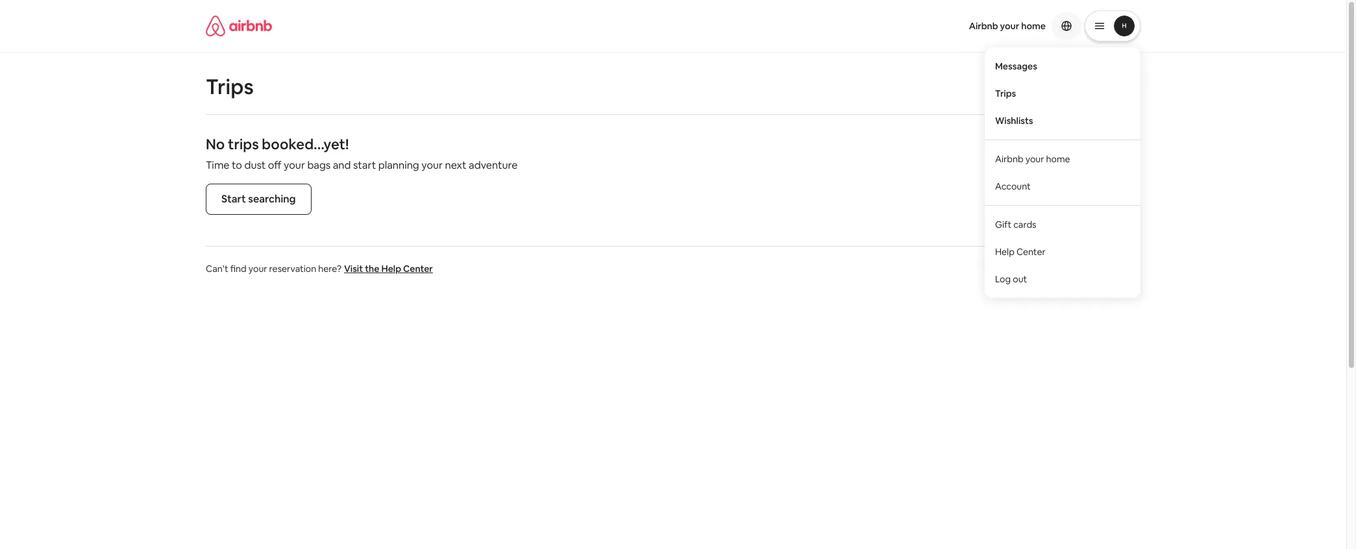 Task type: locate. For each thing, give the bounding box(es) containing it.
gift cards link
[[985, 211, 1141, 238]]

your right planning
[[422, 158, 443, 172]]

0 vertical spatial airbnb your home
[[969, 20, 1046, 32]]

reservation here?
[[269, 263, 341, 275]]

1 horizontal spatial trips
[[995, 87, 1016, 99]]

0 vertical spatial airbnb
[[969, 20, 998, 32]]

1 vertical spatial home
[[1046, 153, 1070, 165]]

airbnb up messages
[[969, 20, 998, 32]]

help center
[[995, 246, 1046, 258]]

airbnb your home link down 'wishlists' link
[[985, 145, 1141, 172]]

airbnb your home link up messages
[[961, 12, 1054, 40]]

start
[[221, 192, 246, 206]]

0 vertical spatial home
[[1021, 20, 1046, 32]]

visit the help center link
[[344, 263, 433, 275]]

trips
[[228, 135, 259, 153]]

wishlists link
[[985, 107, 1141, 134]]

messages link
[[985, 52, 1141, 80]]

airbnb your home up account
[[995, 153, 1070, 165]]

airbnb your home for top airbnb your home link
[[969, 20, 1046, 32]]

account link
[[985, 172, 1141, 200]]

airbnb for top airbnb your home link
[[969, 20, 998, 32]]

airbnb for bottom airbnb your home link
[[995, 153, 1024, 165]]

airbnb
[[969, 20, 998, 32], [995, 153, 1024, 165]]

trips
[[206, 73, 254, 100], [995, 87, 1016, 99]]

airbnb your home link
[[961, 12, 1054, 40], [985, 145, 1141, 172]]

trips up the wishlists
[[995, 87, 1016, 99]]

airbnb your home up messages
[[969, 20, 1046, 32]]

to
[[232, 158, 242, 172]]

home up messages
[[1021, 20, 1046, 32]]

0 horizontal spatial trips
[[206, 73, 254, 100]]

log
[[995, 273, 1011, 285]]

help center
[[381, 263, 433, 275]]

1 vertical spatial airbnb your home
[[995, 153, 1070, 165]]

trips up trips
[[206, 73, 254, 100]]

home up the account link
[[1046, 153, 1070, 165]]

no trips booked...yet! time to dust off your bags and start planning your next adventure
[[206, 135, 518, 172]]

dust
[[244, 158, 266, 172]]

account
[[995, 180, 1031, 192]]

and
[[333, 158, 351, 172]]

visit
[[344, 263, 363, 275]]

home for bottom airbnb your home link
[[1046, 153, 1070, 165]]

1 vertical spatial airbnb your home link
[[985, 145, 1141, 172]]

airbnb your home
[[969, 20, 1046, 32], [995, 153, 1070, 165]]

time
[[206, 158, 229, 172]]

airbnb up account
[[995, 153, 1024, 165]]

home
[[1021, 20, 1046, 32], [1046, 153, 1070, 165]]

1 vertical spatial airbnb
[[995, 153, 1024, 165]]

your
[[1000, 20, 1020, 32], [1026, 153, 1044, 165], [284, 158, 305, 172], [422, 158, 443, 172], [249, 263, 267, 275]]



Task type: vqa. For each thing, say whether or not it's contained in the screenshot.
guests within the the Great location 100% of recent guests gave the location a 5-star rating.
no



Task type: describe. For each thing, give the bounding box(es) containing it.
bags
[[307, 158, 331, 172]]

gift
[[995, 219, 1012, 230]]

log out
[[995, 273, 1027, 285]]

your up messages
[[1000, 20, 1020, 32]]

cards
[[1014, 219, 1037, 230]]

log out button
[[985, 265, 1141, 293]]

gift cards
[[995, 219, 1037, 230]]

messages
[[995, 60, 1037, 72]]

can't
[[206, 263, 228, 275]]

out
[[1013, 273, 1027, 285]]

find
[[230, 263, 247, 275]]

start searching link
[[206, 184, 311, 215]]

the
[[365, 263, 379, 275]]

trips inside trips link
[[995, 87, 1016, 99]]

start
[[353, 158, 376, 172]]

help center link
[[985, 238, 1141, 265]]

off
[[268, 158, 282, 172]]

trips link
[[985, 80, 1141, 107]]

no
[[206, 135, 225, 153]]

your right find at the left of page
[[249, 263, 267, 275]]

center
[[1017, 246, 1046, 258]]

profile element
[[689, 0, 1141, 298]]

can't find your reservation here? visit the help center
[[206, 263, 433, 275]]

your right off
[[284, 158, 305, 172]]

0 vertical spatial airbnb your home link
[[961, 12, 1054, 40]]

help
[[995, 246, 1015, 258]]

next adventure
[[445, 158, 518, 172]]

booked...yet!
[[262, 135, 349, 153]]

wishlists
[[995, 115, 1033, 126]]

home for top airbnb your home link
[[1021, 20, 1046, 32]]

your up account
[[1026, 153, 1044, 165]]

airbnb your home for bottom airbnb your home link
[[995, 153, 1070, 165]]

start searching
[[221, 192, 296, 206]]

planning
[[378, 158, 419, 172]]

searching
[[248, 192, 296, 206]]



